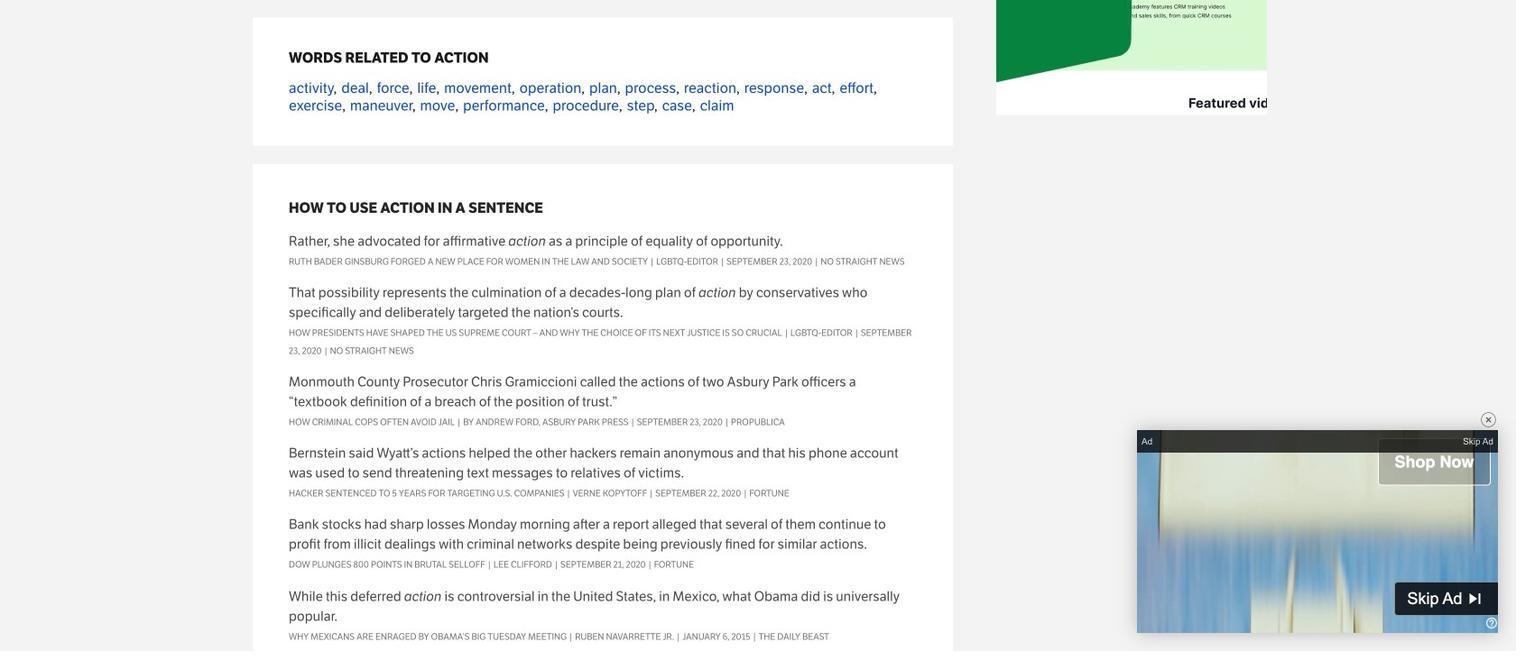 Task type: describe. For each thing, give the bounding box(es) containing it.
video player region
[[1137, 430, 1498, 634]]



Task type: vqa. For each thing, say whether or not it's contained in the screenshot.
option at the left bottom
no



